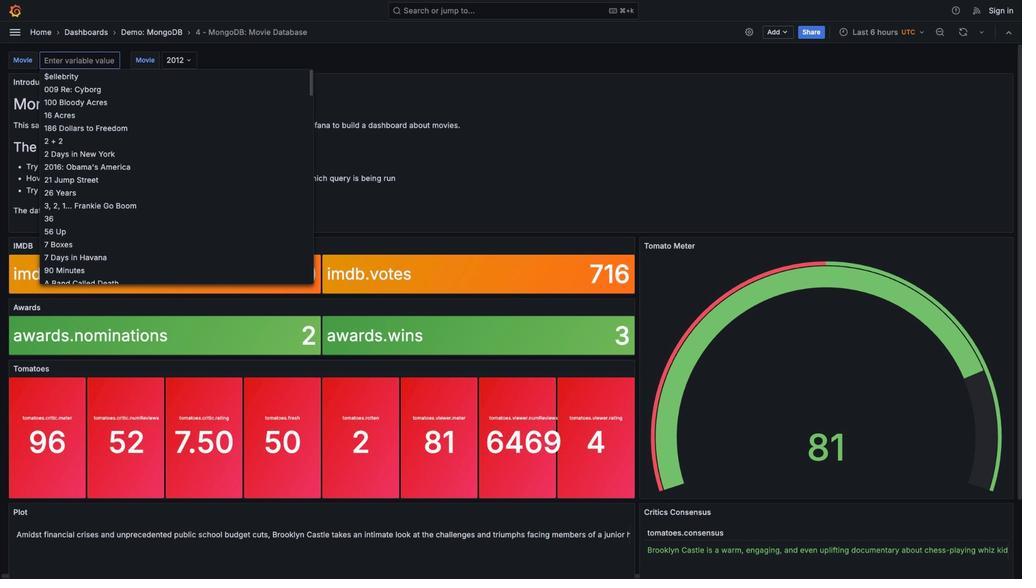 Task type: describe. For each thing, give the bounding box(es) containing it.
news image
[[973, 6, 983, 15]]

refresh dashboard image
[[959, 27, 969, 37]]

auto refresh turned off. choose refresh time interval image
[[978, 28, 987, 36]]

dashboard settings image
[[745, 27, 755, 37]]

0 horizontal spatial cell
[[13, 525, 631, 544]]



Task type: vqa. For each thing, say whether or not it's contained in the screenshot.
Auto refresh turned off. Choose refresh time interval icon
yes



Task type: locate. For each thing, give the bounding box(es) containing it.
help image
[[952, 6, 961, 15]]

1 horizontal spatial cell
[[645, 541, 1009, 559]]

zoom out time range image
[[936, 27, 946, 37]]

open menu image
[[9, 26, 22, 39]]

grafana image
[[9, 4, 22, 17]]

variable options element
[[40, 69, 309, 579]]

None button
[[40, 69, 309, 82], [40, 82, 309, 95], [40, 95, 309, 108], [40, 108, 309, 121], [40, 121, 309, 134], [40, 134, 309, 147], [40, 147, 309, 160], [40, 160, 309, 173], [40, 173, 309, 186], [40, 186, 309, 199], [40, 199, 309, 212], [40, 212, 309, 225], [40, 225, 309, 237], [40, 237, 309, 250], [40, 250, 309, 263], [40, 263, 309, 276], [40, 276, 309, 289], [40, 69, 309, 82], [40, 82, 309, 95], [40, 95, 309, 108], [40, 108, 309, 121], [40, 121, 309, 134], [40, 134, 309, 147], [40, 147, 309, 160], [40, 160, 309, 173], [40, 173, 309, 186], [40, 186, 309, 199], [40, 199, 309, 212], [40, 212, 309, 225], [40, 225, 309, 237], [40, 237, 309, 250], [40, 250, 309, 263], [40, 263, 309, 276], [40, 276, 309, 289]]

cell
[[13, 525, 631, 544], [645, 541, 1009, 559]]

Enter variable value text field
[[39, 52, 120, 69]]



